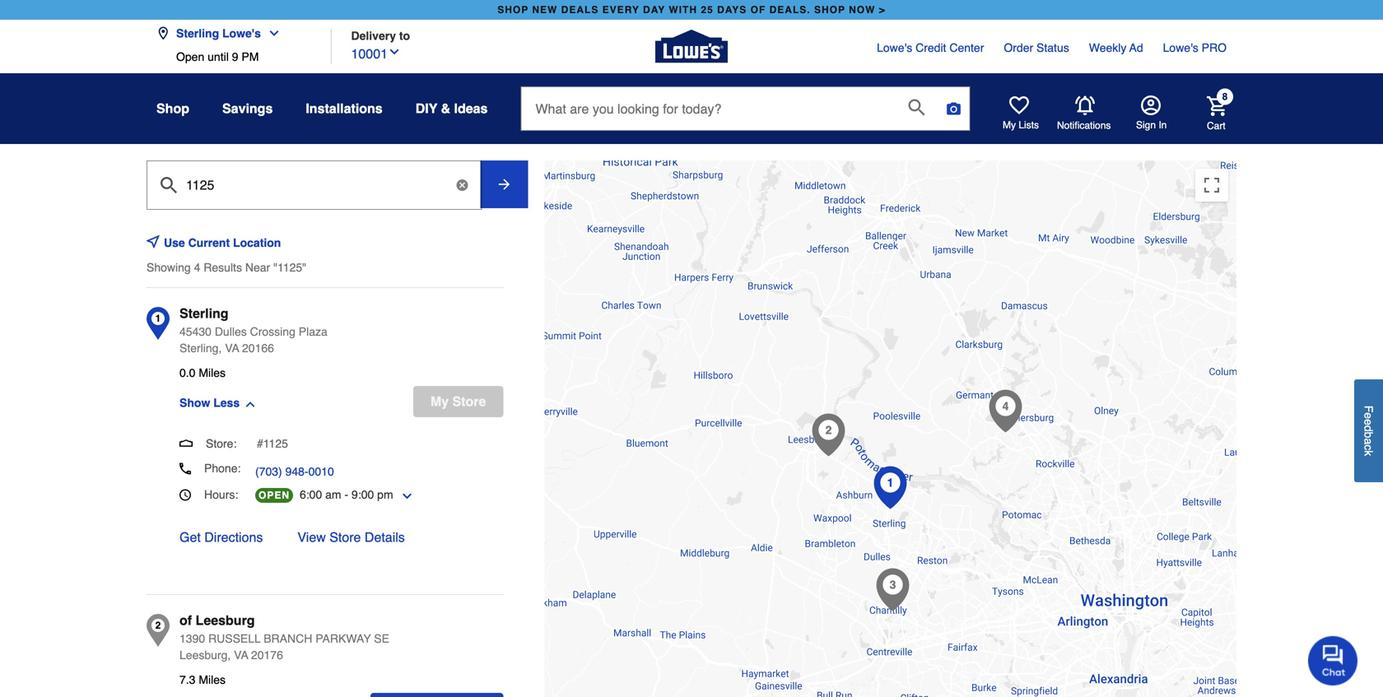 Task type: vqa. For each thing, say whether or not it's contained in the screenshot.
rightmost open
yes



Task type: locate. For each thing, give the bounding box(es) containing it.
sterling for sterling lowe's
[[176, 27, 219, 40]]

6:00
[[300, 488, 322, 501]]

e up b
[[1362, 419, 1375, 426]]

0 horizontal spatial lowe's
[[222, 27, 261, 40]]

va
[[225, 342, 239, 355], [234, 649, 248, 662]]

store inside button
[[452, 394, 486, 409]]

miles right 7.3
[[199, 673, 226, 687]]

va down dulles
[[225, 342, 239, 355]]

lowe's for lowe's pro
[[1163, 41, 1199, 54]]

0.0
[[179, 366, 196, 380]]

lowe's up 9
[[222, 27, 261, 40]]

va inside of leesburg 1390 russell branch parkway se leesburg, va 20176
[[234, 649, 248, 662]]

1 shop from the left
[[497, 4, 529, 16]]

1 image
[[874, 466, 907, 509]]

1 miles from the top
[[199, 366, 226, 380]]

lowe's inside lowe's credit center link
[[877, 41, 912, 54]]

1 horizontal spatial store
[[452, 394, 486, 409]]

0 vertical spatial store
[[452, 394, 486, 409]]

ad
[[1129, 41, 1143, 54]]

45430
[[179, 325, 212, 338]]

leesburg,
[[179, 649, 231, 662]]

my inside my store button
[[430, 394, 449, 409]]

deals
[[561, 4, 599, 16]]

use current location button
[[164, 225, 307, 261]]

0 horizontal spatial 2
[[155, 620, 161, 631]]

sterling
[[176, 27, 219, 40], [179, 306, 229, 321]]

e up d at the right bottom of page
[[1362, 413, 1375, 419]]

1 vertical spatial open
[[259, 490, 290, 501]]

1 vertical spatial 2
[[155, 620, 161, 631]]

delivery
[[351, 29, 396, 42]]

2 inside map region
[[826, 424, 832, 437]]

store
[[452, 394, 486, 409], [329, 530, 361, 545]]

lowe's left credit
[[877, 41, 912, 54]]

1 vertical spatial store
[[329, 530, 361, 545]]

leesburg
[[196, 613, 255, 628]]

sterling inside sterling 45430 dulles crossing plaza sterling, va 20166
[[179, 306, 229, 321]]

camera image
[[946, 100, 962, 117]]

shop
[[156, 101, 189, 116]]

0 vertical spatial 2
[[826, 424, 832, 437]]

0 horizontal spatial my
[[430, 394, 449, 409]]

savings
[[222, 101, 273, 116]]

day
[[643, 4, 665, 16]]

1 horizontal spatial 1
[[887, 476, 894, 489]]

2 image
[[812, 414, 845, 457]]

1 horizontal spatial 4
[[1003, 400, 1009, 413]]

9
[[232, 50, 238, 63]]

my store
[[430, 394, 486, 409]]

-
[[345, 488, 348, 501]]

credit
[[916, 41, 946, 54]]

0 vertical spatial my
[[1003, 119, 1016, 131]]

1 inside map region
[[887, 476, 894, 489]]

my for my lists
[[1003, 119, 1016, 131]]

lowe's left pro
[[1163, 41, 1199, 54]]

near
[[245, 261, 270, 274]]

1 horizontal spatial open
[[259, 490, 290, 501]]

0 horizontal spatial 4
[[194, 261, 200, 274]]

:
[[235, 488, 238, 501]]

0 horizontal spatial store
[[329, 530, 361, 545]]

history image
[[179, 489, 191, 501]]

#1125
[[257, 437, 288, 450]]

shop left new
[[497, 4, 529, 16]]

of leesburg link
[[179, 611, 255, 631]]

1 horizontal spatial 2
[[826, 424, 832, 437]]

delivery to
[[351, 29, 410, 42]]

va down russell
[[234, 649, 248, 662]]

lowe's inside sterling lowe's button
[[222, 27, 261, 40]]

map region
[[519, 33, 1362, 697]]

1 horizontal spatial shop
[[814, 4, 845, 16]]

25
[[701, 4, 714, 16]]

miles right the 0.0
[[199, 366, 226, 380]]

diy & ideas
[[416, 101, 488, 116]]

lowe's inside lowe's pro link
[[1163, 41, 1199, 54]]

store:
[[206, 437, 237, 450]]

lowe's home improvement lists image
[[1009, 96, 1029, 115]]

1 vertical spatial miles
[[199, 673, 226, 687]]

0 vertical spatial sterling
[[176, 27, 219, 40]]

with
[[669, 4, 697, 16]]

4
[[194, 261, 200, 274], [1003, 400, 1009, 413]]

installations button
[[306, 94, 383, 123]]

2 horizontal spatial lowe's
[[1163, 41, 1199, 54]]

sterling for sterling 45430 dulles crossing plaza sterling, va 20166
[[179, 306, 229, 321]]

sign
[[1136, 119, 1156, 131]]

arrow right image
[[496, 176, 512, 193]]

miles for sterling
[[199, 366, 226, 380]]

0 vertical spatial open
[[176, 50, 204, 63]]

current
[[188, 236, 230, 249]]

open for open
[[259, 490, 290, 501]]

open
[[176, 50, 204, 63], [259, 490, 290, 501]]

1 vertical spatial my
[[430, 394, 449, 409]]

chevron down image
[[261, 27, 281, 40]]

0 horizontal spatial open
[[176, 50, 204, 63]]

parkway
[[316, 632, 371, 645]]

my lists link
[[1003, 96, 1039, 132]]

sterling link
[[179, 304, 229, 324]]

miles
[[199, 366, 226, 380], [199, 673, 226, 687]]

diy
[[416, 101, 437, 116]]

installations
[[306, 101, 383, 116]]

directions
[[204, 530, 263, 545]]

6:00 am - 9:00 pm
[[300, 488, 393, 501]]

1
[[155, 313, 161, 324], [887, 476, 894, 489]]

shop left the now
[[814, 4, 845, 16]]

0 vertical spatial 1
[[155, 313, 161, 324]]

view store details
[[298, 530, 405, 545]]

948-
[[285, 465, 308, 478]]

search image
[[908, 99, 925, 115]]

until
[[208, 50, 229, 63]]

sterling 45430 dulles crossing plaza sterling, va 20166
[[179, 306, 327, 355]]

(703)
[[255, 465, 282, 478]]

sterling lowe's
[[176, 27, 261, 40]]

1 vertical spatial 1
[[887, 476, 894, 489]]

lowe's home improvement logo image
[[655, 10, 728, 83]]

0 horizontal spatial shop
[[497, 4, 529, 16]]

1 horizontal spatial lowe's
[[877, 41, 912, 54]]

dulles
[[215, 325, 247, 338]]

2 miles from the top
[[199, 673, 226, 687]]

sterling inside button
[[176, 27, 219, 40]]

store for my
[[452, 394, 486, 409]]

1 e from the top
[[1362, 413, 1375, 419]]

2 e from the top
[[1362, 419, 1375, 426]]

1 horizontal spatial my
[[1003, 119, 1016, 131]]

lowe's home improvement account image
[[1141, 96, 1161, 115]]

None search field
[[521, 86, 970, 146]]

of leesburg 1390 russell branch parkway se leesburg, va 20176
[[179, 613, 389, 662]]

sterling up 45430
[[179, 306, 229, 321]]

order status link
[[1004, 40, 1069, 56]]

3
[[890, 578, 896, 592]]

1 vertical spatial 4
[[1003, 400, 1009, 413]]

open down (703)
[[259, 490, 290, 501]]

e
[[1362, 413, 1375, 419], [1362, 419, 1375, 426]]

0 vertical spatial miles
[[199, 366, 226, 380]]

10001 button
[[351, 42, 401, 64]]

phone image
[[179, 463, 191, 475]]

my inside my lists link
[[1003, 119, 1016, 131]]

open left until
[[176, 50, 204, 63]]

1 vertical spatial sterling
[[179, 306, 229, 321]]

sterling up open until 9 pm at top left
[[176, 27, 219, 40]]

"1125"
[[273, 261, 306, 274]]

open for open until 9 pm
[[176, 50, 204, 63]]

use
[[164, 236, 185, 249]]

Search Query text field
[[522, 87, 895, 130]]

results
[[204, 261, 242, 274]]

2
[[826, 424, 832, 437], [155, 620, 161, 631]]

notifications
[[1057, 120, 1111, 131]]

shop new deals every day with 25 days of deals. shop now > link
[[494, 0, 889, 20]]

0 vertical spatial va
[[225, 342, 239, 355]]

4 inside map region
[[1003, 400, 1009, 413]]

1 vertical spatial va
[[234, 649, 248, 662]]

showing                                      4                                     results near "1125"
[[147, 261, 306, 274]]

lowe's home improvement cart image
[[1207, 96, 1227, 116]]



Task type: describe. For each thing, give the bounding box(es) containing it.
20166
[[242, 342, 274, 355]]

0 vertical spatial 4
[[194, 261, 200, 274]]

less
[[213, 396, 240, 410]]

view
[[298, 530, 326, 545]]

now
[[849, 4, 876, 16]]

center
[[950, 41, 984, 54]]

a
[[1362, 439, 1375, 445]]

savings button
[[222, 94, 273, 123]]

weekly
[[1089, 41, 1127, 54]]

show
[[179, 396, 210, 410]]

miles for of leesburg
[[199, 673, 226, 687]]

chevron down image
[[388, 45, 401, 58]]

>
[[879, 4, 886, 16]]

order
[[1004, 41, 1033, 54]]

gps image
[[147, 235, 160, 248]]

c
[[1362, 445, 1375, 451]]

pro
[[1202, 41, 1227, 54]]

9:00
[[352, 488, 374, 501]]

weekly ad
[[1089, 41, 1143, 54]]

0010
[[308, 465, 334, 478]]

branch
[[264, 632, 312, 645]]

lowe's credit center
[[877, 41, 984, 54]]

10001
[[351, 46, 388, 61]]

lowe's pro
[[1163, 41, 1227, 54]]

Zip Code, City, State or Store # text field
[[153, 169, 474, 193]]

f e e d b a c k
[[1362, 406, 1375, 456]]

k
[[1362, 451, 1375, 456]]

location
[[233, 236, 281, 249]]

my lists
[[1003, 119, 1039, 131]]

lowe's home improvement notification center image
[[1075, 96, 1095, 115]]

weekly ad link
[[1089, 40, 1143, 56]]

to
[[399, 29, 410, 42]]

lowe's pro link
[[1163, 40, 1227, 56]]

every
[[602, 4, 640, 16]]

2 shop from the left
[[814, 4, 845, 16]]

lowe's for lowe's credit center
[[877, 41, 912, 54]]

get directions link
[[179, 528, 263, 548]]

1390
[[179, 632, 205, 645]]

show less
[[179, 396, 240, 410]]

shop button
[[156, 94, 189, 123]]

4 image
[[989, 390, 1022, 433]]

get directions
[[179, 530, 263, 545]]

my for my store
[[430, 394, 449, 409]]

8
[[1222, 91, 1228, 102]]

in
[[1159, 119, 1167, 131]]

0.0 miles
[[179, 366, 226, 380]]

se
[[374, 632, 389, 645]]

&
[[441, 101, 450, 116]]

open until 9 pm
[[176, 50, 259, 63]]

pm
[[242, 50, 259, 63]]

order status
[[1004, 41, 1069, 54]]

3 image
[[877, 568, 910, 611]]

7.3 miles
[[179, 673, 226, 687]]

sterling,
[[179, 342, 222, 355]]

view store details link
[[298, 528, 405, 548]]

f e e d b a c k button
[[1354, 380, 1383, 483]]

chat invite button image
[[1308, 636, 1358, 686]]

(703) 948-0010 link
[[255, 464, 334, 480]]

pagoda image
[[179, 437, 193, 450]]

0 horizontal spatial 1
[[155, 313, 161, 324]]

of
[[179, 613, 192, 628]]

location image
[[156, 27, 170, 40]]

cart
[[1207, 120, 1226, 132]]

store for view
[[329, 530, 361, 545]]

(703) 948-0010
[[255, 465, 334, 478]]

va inside sterling 45430 dulles crossing plaza sterling, va 20166
[[225, 342, 239, 355]]

phone:
[[204, 462, 241, 475]]

d
[[1362, 426, 1375, 432]]

hours :
[[204, 488, 238, 501]]

7.3
[[179, 673, 196, 687]]

plaza
[[299, 325, 327, 338]]

days
[[717, 4, 747, 16]]

lists
[[1019, 119, 1039, 131]]

f
[[1362, 406, 1375, 413]]

crossing
[[250, 325, 295, 338]]

of
[[751, 4, 766, 16]]

am
[[325, 488, 341, 501]]

status
[[1037, 41, 1069, 54]]

my store button
[[413, 386, 503, 417]]

use current location
[[164, 236, 281, 249]]

pm
[[377, 488, 393, 501]]

new
[[532, 4, 558, 16]]

showing
[[147, 261, 191, 274]]

sterling lowe's button
[[156, 17, 287, 50]]

sign in
[[1136, 119, 1167, 131]]



